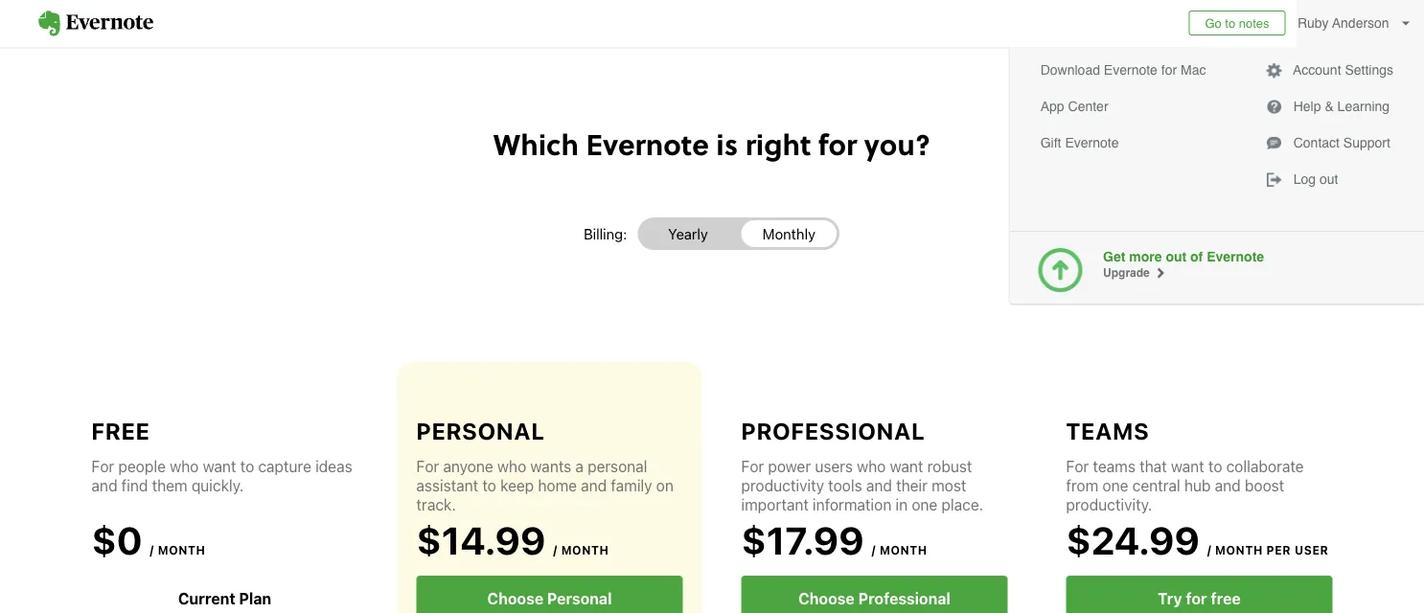 Task type: locate. For each thing, give the bounding box(es) containing it.
account settings
[[1290, 62, 1394, 78]]

evernote
[[1104, 62, 1158, 78], [586, 123, 709, 164], [1066, 135, 1119, 151], [1207, 249, 1265, 265]]

who for free
[[170, 458, 199, 476]]

month inside $14.99 / month
[[562, 544, 609, 557]]

for right the "right"
[[819, 123, 857, 164]]

download evernote for mac
[[1041, 62, 1207, 78]]

3 month from the left
[[880, 544, 928, 557]]

out right the log
[[1320, 172, 1339, 187]]

month for $17.99
[[880, 544, 928, 557]]

choose inside choose personal button
[[488, 590, 544, 608]]

teams
[[1094, 458, 1136, 476]]

2 and from the left
[[581, 477, 607, 495]]

choose for choose personal
[[488, 590, 544, 608]]

in
[[896, 496, 908, 514]]

help & learning
[[1290, 99, 1390, 114]]

per
[[1267, 544, 1292, 557]]

upgrade link
[[1104, 267, 1174, 280]]

and left find at the bottom of page
[[92, 477, 118, 495]]

log
[[1294, 172, 1317, 187]]

0 horizontal spatial want
[[203, 458, 236, 476]]

1 who from the left
[[170, 458, 199, 476]]

4 month from the left
[[1216, 544, 1264, 557]]

to inside 'for anyone who wants a personal assistant to keep home and family on track.'
[[483, 477, 497, 495]]

evernote for gift
[[1066, 135, 1119, 151]]

1 horizontal spatial want
[[890, 458, 924, 476]]

to inside for people who want to capture ideas and find them quickly.
[[240, 458, 254, 476]]

0 horizontal spatial out
[[1166, 249, 1187, 265]]

1 horizontal spatial choose
[[799, 590, 855, 608]]

evernote for download
[[1104, 62, 1158, 78]]

3 who from the left
[[857, 458, 886, 476]]

current plan button
[[92, 576, 358, 614]]

most
[[932, 477, 967, 495]]

/ up try for free 'button'
[[1208, 544, 1212, 557]]

for
[[1162, 62, 1178, 78], [819, 123, 857, 164], [1187, 590, 1208, 608]]

and right hub
[[1215, 477, 1241, 495]]

for inside for teams that want to collaborate from one central hub and boost productivity.
[[1067, 458, 1089, 476]]

app center link
[[1033, 93, 1214, 120]]

/ right $0
[[150, 544, 154, 557]]

3 / from the left
[[872, 544, 877, 557]]

get
[[1104, 249, 1126, 265]]

1 / from the left
[[150, 544, 154, 557]]

0 horizontal spatial one
[[912, 496, 938, 514]]

&
[[1325, 99, 1334, 114]]

$17.99 / month
[[742, 518, 928, 563]]

evernote down center
[[1066, 135, 1119, 151]]

who up them
[[170, 458, 199, 476]]

/ inside $17.99 / month
[[872, 544, 877, 557]]

evernote left "is"
[[586, 123, 709, 164]]

3 want from the left
[[1172, 458, 1205, 476]]

support
[[1344, 135, 1391, 151]]

2 want from the left
[[890, 458, 924, 476]]

1 and from the left
[[92, 477, 118, 495]]

3 for from the left
[[742, 458, 764, 476]]

for right try
[[1187, 590, 1208, 608]]

for
[[92, 458, 114, 476], [417, 458, 439, 476], [742, 458, 764, 476], [1067, 458, 1089, 476]]

2 for from the left
[[417, 458, 439, 476]]

2 month from the left
[[562, 544, 609, 557]]

which evernote is right for you?
[[494, 123, 931, 164]]

for inside for power users who want robust productivity tools and their most important information in one place.
[[742, 458, 764, 476]]

month up personal at the left of page
[[562, 544, 609, 557]]

3 and from the left
[[867, 477, 893, 495]]

$24.99
[[1067, 518, 1200, 563]]

2 horizontal spatial want
[[1172, 458, 1205, 476]]

for inside 'button'
[[1187, 590, 1208, 608]]

want inside for people who want to capture ideas and find them quickly.
[[203, 458, 236, 476]]

2 vertical spatial for
[[1187, 590, 1208, 608]]

month left the per
[[1216, 544, 1264, 557]]

1 horizontal spatial for
[[1162, 62, 1178, 78]]

4 for from the left
[[1067, 458, 1089, 476]]

important
[[742, 496, 809, 514]]

to up hub
[[1209, 458, 1223, 476]]

go to notes link
[[1189, 11, 1286, 35]]

and inside for people who want to capture ideas and find them quickly.
[[92, 477, 118, 495]]

power
[[768, 458, 811, 476]]

month down "in"
[[880, 544, 928, 557]]

month up current
[[158, 544, 206, 557]]

choose inside choose professional button
[[799, 590, 855, 608]]

/ up choose professional button
[[872, 544, 877, 557]]

download evernote for mac link
[[1033, 57, 1214, 83]]

$0 / month
[[92, 518, 206, 563]]

for anyone who wants a personal assistant to keep home and family on track.
[[417, 458, 674, 514]]

0 vertical spatial for
[[1162, 62, 1178, 78]]

2 / from the left
[[554, 544, 558, 557]]

for left mac
[[1162, 62, 1178, 78]]

month inside $24.99 / month per user
[[1216, 544, 1264, 557]]

want up their
[[890, 458, 924, 476]]

and inside for teams that want to collaborate from one central hub and boost productivity.
[[1215, 477, 1241, 495]]

out
[[1320, 172, 1339, 187], [1166, 249, 1187, 265]]

want up quickly.
[[203, 458, 236, 476]]

/ inside $24.99 / month per user
[[1208, 544, 1212, 557]]

choose down $17.99 / month
[[799, 590, 855, 608]]

month
[[158, 544, 206, 557], [562, 544, 609, 557], [880, 544, 928, 557], [1216, 544, 1264, 557]]

to
[[1226, 16, 1236, 30], [240, 458, 254, 476], [1209, 458, 1223, 476], [483, 477, 497, 495]]

for up the from
[[1067, 458, 1089, 476]]

gift evernote
[[1041, 135, 1119, 151]]

gift evernote link
[[1033, 129, 1214, 156]]

1 month from the left
[[158, 544, 206, 557]]

to up quickly.
[[240, 458, 254, 476]]

2 choose from the left
[[799, 590, 855, 608]]

family
[[611, 477, 653, 495]]

user
[[1295, 544, 1329, 557]]

1 vertical spatial out
[[1166, 249, 1187, 265]]

0 horizontal spatial choose
[[488, 590, 544, 608]]

who inside for people who want to capture ideas and find them quickly.
[[170, 458, 199, 476]]

one right "in"
[[912, 496, 938, 514]]

2 who from the left
[[498, 458, 527, 476]]

for left people on the bottom
[[92, 458, 114, 476]]

for up productivity
[[742, 458, 764, 476]]

one inside for teams that want to collaborate from one central hub and boost productivity.
[[1103, 477, 1129, 495]]

month inside $17.99 / month
[[880, 544, 928, 557]]

anyone
[[443, 458, 494, 476]]

and left their
[[867, 477, 893, 495]]

month for $24.99
[[1216, 544, 1264, 557]]

anderson
[[1333, 15, 1390, 31]]

to right go
[[1226, 16, 1236, 30]]

who up 'keep'
[[498, 458, 527, 476]]

for inside 'for anyone who wants a personal assistant to keep home and family on track.'
[[417, 458, 439, 476]]

log out
[[1290, 172, 1339, 187]]

find
[[122, 477, 148, 495]]

people
[[118, 458, 166, 476]]

for inside for people who want to capture ideas and find them quickly.
[[92, 458, 114, 476]]

choose
[[488, 590, 544, 608], [799, 590, 855, 608]]

of
[[1191, 249, 1204, 265]]

want
[[203, 458, 236, 476], [890, 458, 924, 476], [1172, 458, 1205, 476]]

and down the 'a'
[[581, 477, 607, 495]]

want up hub
[[1172, 458, 1205, 476]]

1 want from the left
[[203, 458, 236, 476]]

choose down $14.99 / month
[[488, 590, 544, 608]]

professional
[[742, 418, 926, 445]]

who
[[170, 458, 199, 476], [498, 458, 527, 476], [857, 458, 886, 476]]

1 for from the left
[[92, 458, 114, 476]]

that
[[1140, 458, 1168, 476]]

0 vertical spatial one
[[1103, 477, 1129, 495]]

/
[[150, 544, 154, 557], [554, 544, 558, 557], [872, 544, 877, 557], [1208, 544, 1212, 557]]

a
[[576, 458, 584, 476]]

1 horizontal spatial one
[[1103, 477, 1129, 495]]

2 horizontal spatial for
[[1187, 590, 1208, 608]]

app center
[[1041, 99, 1109, 114]]

and
[[92, 477, 118, 495], [581, 477, 607, 495], [867, 477, 893, 495], [1215, 477, 1241, 495]]

want inside for teams that want to collaborate from one central hub and boost productivity.
[[1172, 458, 1205, 476]]

2 horizontal spatial who
[[857, 458, 886, 476]]

4 and from the left
[[1215, 477, 1241, 495]]

yearly
[[668, 226, 708, 242]]

boost
[[1245, 477, 1285, 495]]

for power users who want robust productivity tools and their most important information in one place.
[[742, 458, 984, 514]]

out left of
[[1166, 249, 1187, 265]]

4 / from the left
[[1208, 544, 1212, 557]]

/ up choose personal button
[[554, 544, 558, 557]]

center
[[1069, 99, 1109, 114]]

robust
[[928, 458, 973, 476]]

1 vertical spatial one
[[912, 496, 938, 514]]

1 vertical spatial for
[[819, 123, 857, 164]]

one down teams on the right of the page
[[1103, 477, 1129, 495]]

ruby anderson link
[[1293, 0, 1425, 47]]

/ inside $0 / month
[[150, 544, 154, 557]]

on
[[657, 477, 674, 495]]

1 horizontal spatial who
[[498, 458, 527, 476]]

for for teams
[[1067, 458, 1089, 476]]

productivity
[[742, 477, 825, 495]]

1 choose from the left
[[488, 590, 544, 608]]

who up tools
[[857, 458, 886, 476]]

one
[[1103, 477, 1129, 495], [912, 496, 938, 514]]

is
[[717, 123, 738, 164]]

who inside 'for anyone who wants a personal assistant to keep home and family on track.'
[[498, 458, 527, 476]]

evernote up app center link
[[1104, 62, 1158, 78]]

/ inside $14.99 / month
[[554, 544, 558, 557]]

0 horizontal spatial who
[[170, 458, 199, 476]]

month inside $0 / month
[[158, 544, 206, 557]]

choose personal button
[[417, 576, 683, 614]]

choose personal
[[488, 590, 612, 608]]

0 vertical spatial out
[[1320, 172, 1339, 187]]

choose professional button
[[742, 576, 1008, 614]]

want inside for power users who want robust productivity tools and their most important information in one place.
[[890, 458, 924, 476]]

to left 'keep'
[[483, 477, 497, 495]]

free
[[92, 418, 150, 445]]

for up assistant
[[417, 458, 439, 476]]



Task type: describe. For each thing, give the bounding box(es) containing it.
information
[[813, 496, 892, 514]]

/ for $14.99
[[554, 544, 558, 557]]

for for personal
[[417, 458, 439, 476]]

for for professional
[[742, 458, 764, 476]]

help
[[1294, 99, 1322, 114]]

place.
[[942, 496, 984, 514]]

evernote for which
[[586, 123, 709, 164]]

current plan
[[178, 590, 272, 608]]

/ for $0
[[150, 544, 154, 557]]

get more out of evernote
[[1104, 249, 1265, 265]]

$24.99 / month per user
[[1067, 518, 1329, 563]]

gift
[[1041, 135, 1062, 151]]

central
[[1133, 477, 1181, 495]]

account settings link
[[1259, 57, 1402, 83]]

mac
[[1181, 62, 1207, 78]]

current
[[178, 590, 236, 608]]

help & learning link
[[1259, 93, 1402, 120]]

personal
[[417, 418, 545, 445]]

$0
[[92, 518, 142, 563]]

which
[[494, 123, 579, 164]]

who for personal
[[498, 458, 527, 476]]

1 horizontal spatial out
[[1320, 172, 1339, 187]]

notes
[[1240, 16, 1270, 30]]

billing:
[[584, 226, 627, 242]]

keep
[[501, 477, 534, 495]]

and inside for power users who want robust productivity tools and their most important information in one place.
[[867, 477, 893, 495]]

go
[[1206, 16, 1222, 30]]

0 horizontal spatial for
[[819, 123, 857, 164]]

you?
[[865, 123, 931, 164]]

to inside for teams that want to collaborate from one central hub and boost productivity.
[[1209, 458, 1223, 476]]

one inside for power users who want robust productivity tools and their most important information in one place.
[[912, 496, 938, 514]]

and inside 'for anyone who wants a personal assistant to keep home and family on track.'
[[581, 477, 607, 495]]

productivity.
[[1067, 496, 1153, 514]]

$14.99 / month
[[417, 518, 609, 563]]

try
[[1159, 590, 1183, 608]]

collaborate
[[1227, 458, 1305, 476]]

upgrade
[[1104, 267, 1154, 280]]

for for free
[[92, 458, 114, 476]]

/ for $24.99
[[1208, 544, 1212, 557]]

contact support
[[1290, 135, 1391, 151]]

download
[[1041, 62, 1101, 78]]

monthly
[[763, 226, 816, 242]]

month for $0
[[158, 544, 206, 557]]

right
[[746, 123, 811, 164]]

their
[[897, 477, 928, 495]]

evernote image
[[19, 11, 173, 36]]

hub
[[1185, 477, 1211, 495]]

learning
[[1338, 99, 1390, 114]]

ruby
[[1298, 15, 1330, 31]]

teams
[[1067, 418, 1150, 445]]

from
[[1067, 477, 1099, 495]]

who inside for power users who want robust productivity tools and their most important information in one place.
[[857, 458, 886, 476]]

choose professional
[[799, 590, 951, 608]]

home
[[538, 477, 577, 495]]

more
[[1130, 249, 1163, 265]]

personal
[[547, 590, 612, 608]]

personal
[[588, 458, 648, 476]]

try for free
[[1159, 590, 1241, 608]]

evernote right of
[[1207, 249, 1265, 265]]

settings
[[1346, 62, 1394, 78]]

for people who want to capture ideas and find them quickly.
[[92, 458, 352, 495]]

go to notes
[[1206, 16, 1270, 30]]

ruby anderson
[[1298, 15, 1390, 31]]

users
[[815, 458, 853, 476]]

them
[[152, 477, 188, 495]]

professional
[[859, 590, 951, 608]]

plan
[[239, 590, 272, 608]]

evernote link
[[19, 0, 173, 47]]

contact
[[1294, 135, 1340, 151]]

contact support link
[[1259, 129, 1402, 156]]

want for free
[[203, 458, 236, 476]]

choose for choose professional
[[799, 590, 855, 608]]

capture
[[258, 458, 312, 476]]

wants
[[531, 458, 572, 476]]

month for $14.99
[[562, 544, 609, 557]]

$17.99
[[742, 518, 864, 563]]

/ for $17.99
[[872, 544, 877, 557]]

app
[[1041, 99, 1065, 114]]

account
[[1294, 62, 1342, 78]]

free
[[1211, 590, 1241, 608]]

tools
[[829, 477, 863, 495]]

$14.99
[[417, 518, 546, 563]]

want for teams
[[1172, 458, 1205, 476]]



Task type: vqa. For each thing, say whether or not it's contained in the screenshot.
View
no



